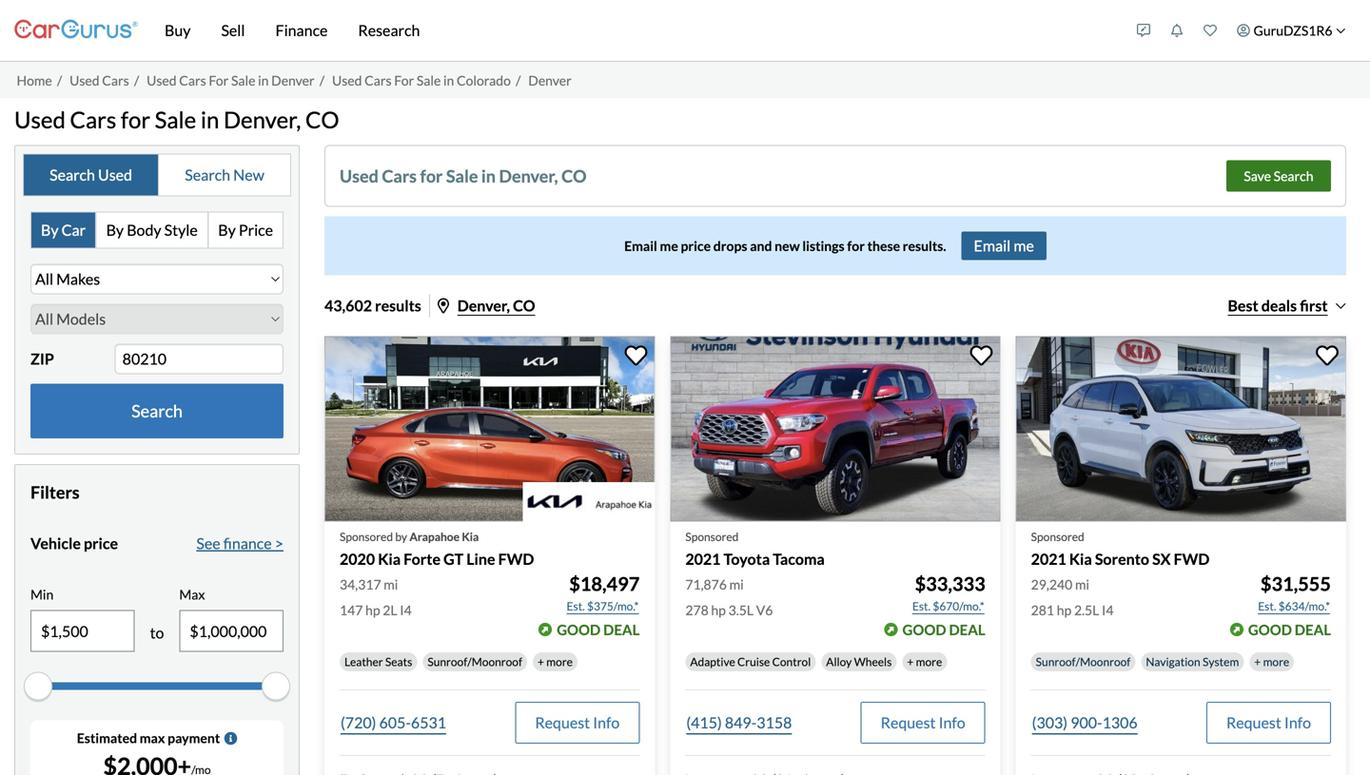 Task type: locate. For each thing, give the bounding box(es) containing it.
search up 'car'
[[50, 165, 95, 184]]

1 vertical spatial co
[[561, 165, 587, 186]]

good deal down est. $375/mo.* button at the bottom of the page
[[557, 621, 640, 638]]

home link
[[17, 72, 52, 88]]

est. for $31,555
[[1258, 599, 1276, 613]]

+ more for $33,333
[[907, 655, 942, 669]]

by car tab
[[31, 213, 97, 248]]

kia up 29,240
[[1069, 550, 1092, 569]]

sponsored inside sponsored by arapahoe kia 2020 kia forte gt line fwd
[[340, 530, 393, 544]]

i4 right 2.5l
[[1102, 602, 1114, 618]]

2 horizontal spatial +
[[1254, 655, 1261, 669]]

43,602
[[324, 296, 372, 315]]

hp inside 34,317 mi 147 hp 2l i4
[[365, 602, 380, 618]]

2 deal from the left
[[949, 621, 985, 638]]

2 request info from the left
[[881, 713, 965, 732]]

34,317
[[340, 576, 381, 593]]

2021 up 29,240
[[1031, 550, 1066, 569]]

0 horizontal spatial sunroof/moonroof
[[427, 655, 522, 669]]

kia up 'line'
[[462, 530, 479, 544]]

good down est. $634/mo.* button
[[1248, 621, 1292, 638]]

3 by from the left
[[218, 221, 236, 239]]

0 horizontal spatial deal
[[603, 621, 640, 638]]

see finance > link
[[196, 532, 284, 555]]

2 horizontal spatial mi
[[1075, 576, 1089, 593]]

+ more down est. $375/mo.* button at the bottom of the page
[[538, 655, 573, 669]]

2 horizontal spatial for
[[847, 238, 865, 254]]

deal down $634/mo.*
[[1295, 621, 1331, 638]]

2 horizontal spatial more
[[1263, 655, 1289, 669]]

search used tab
[[24, 154, 159, 195]]

tab list
[[23, 153, 291, 196], [30, 212, 284, 249]]

sponsored for $18,497
[[340, 530, 393, 544]]

in
[[258, 72, 269, 88], [443, 72, 454, 88], [201, 106, 219, 133], [481, 165, 496, 186]]

est. down "$31,555" at the bottom right of page
[[1258, 599, 1276, 613]]

2 info from the left
[[939, 713, 965, 732]]

0 horizontal spatial request info
[[535, 713, 620, 732]]

search inside "tab"
[[185, 165, 230, 184]]

1 + more from the left
[[538, 655, 573, 669]]

2 hp from the left
[[711, 602, 726, 618]]

0 horizontal spatial denver
[[271, 72, 315, 88]]

1 horizontal spatial email
[[974, 236, 1011, 255]]

est. down $18,497 at bottom
[[567, 599, 585, 613]]

by price
[[218, 221, 273, 239]]

0 horizontal spatial for
[[209, 72, 229, 88]]

2021 up 71,876
[[685, 550, 721, 569]]

search for search new
[[185, 165, 230, 184]]

info
[[593, 713, 620, 732], [939, 713, 965, 732], [1284, 713, 1311, 732]]

research
[[358, 21, 420, 39]]

hp for $18,497
[[365, 602, 380, 618]]

3 request info button from the left
[[1206, 702, 1331, 744]]

1 denver from the left
[[271, 72, 315, 88]]

wheels
[[854, 655, 892, 669]]

1 horizontal spatial price
[[681, 238, 711, 254]]

for down sell popup button
[[209, 72, 229, 88]]

1 horizontal spatial est.
[[912, 599, 931, 613]]

sponsored inside "sponsored 2021 toyota tacoma"
[[685, 530, 739, 544]]

2 i4 from the left
[[1102, 602, 1114, 618]]

1 request from the left
[[535, 713, 590, 732]]

body
[[127, 221, 161, 239]]

71,876 mi 278 hp 3.5l v6
[[685, 576, 773, 618]]

1 info from the left
[[593, 713, 620, 732]]

1 horizontal spatial used cars for sale in denver, co
[[340, 165, 587, 186]]

0 horizontal spatial mi
[[384, 576, 398, 593]]

0 horizontal spatial price
[[84, 534, 118, 553]]

0 horizontal spatial request info button
[[515, 702, 640, 744]]

1 horizontal spatial + more
[[907, 655, 942, 669]]

0 horizontal spatial good
[[557, 621, 601, 638]]

good down est. $375/mo.* button at the bottom of the page
[[557, 621, 601, 638]]

by body style
[[106, 221, 198, 239]]

0 vertical spatial co
[[305, 106, 339, 133]]

1 request info button from the left
[[515, 702, 640, 744]]

1 horizontal spatial 2021
[[1031, 550, 1066, 569]]

sponsored 2021 kia sorento sx fwd
[[1031, 530, 1210, 569]]

3 request info from the left
[[1226, 713, 1311, 732]]

/ right colorado
[[516, 72, 521, 88]]

$634/mo.*
[[1278, 599, 1330, 613]]

0 vertical spatial used cars for sale in denver, co
[[14, 106, 339, 133]]

hp right 281
[[1057, 602, 1072, 618]]

denver, co
[[457, 296, 535, 315]]

request info button for $18,497
[[515, 702, 640, 744]]

2 horizontal spatial info
[[1284, 713, 1311, 732]]

by for by body style
[[106, 221, 124, 239]]

$33,333
[[915, 573, 985, 595]]

used
[[70, 72, 100, 88], [147, 72, 177, 88], [332, 72, 362, 88], [14, 106, 66, 133], [340, 165, 379, 186], [98, 165, 132, 184]]

0 horizontal spatial i4
[[400, 602, 412, 618]]

605-
[[379, 713, 411, 732]]

request info button
[[515, 702, 640, 744], [861, 702, 985, 744], [1206, 702, 1331, 744]]

1 horizontal spatial hp
[[711, 602, 726, 618]]

2021 inside sponsored 2021 kia sorento sx fwd
[[1031, 550, 1066, 569]]

menu bar
[[138, 0, 1127, 61]]

1 good from the left
[[557, 621, 601, 638]]

+ for $33,333
[[907, 655, 914, 669]]

mi inside 34,317 mi 147 hp 2l i4
[[384, 576, 398, 593]]

1 horizontal spatial co
[[513, 296, 535, 315]]

1 horizontal spatial request info
[[881, 713, 965, 732]]

me inside button
[[1014, 236, 1034, 255]]

$670/mo.*
[[933, 599, 984, 613]]

good deal for $18,497
[[557, 621, 640, 638]]

denver, co button
[[437, 296, 535, 315]]

by left price
[[218, 221, 236, 239]]

2021 inside "sponsored 2021 toyota tacoma"
[[685, 550, 721, 569]]

i4 right 2l
[[400, 602, 412, 618]]

denver down 'finance' popup button
[[271, 72, 315, 88]]

1 sponsored from the left
[[340, 530, 393, 544]]

/ right home
[[57, 72, 62, 88]]

mi up 2l
[[384, 576, 398, 593]]

sunroof/moonroof down 2.5l
[[1036, 655, 1131, 669]]

max
[[179, 586, 205, 603]]

1 est. from the left
[[567, 599, 585, 613]]

2 est. from the left
[[912, 599, 931, 613]]

sponsored up 29,240
[[1031, 530, 1084, 544]]

2 horizontal spatial deal
[[1295, 621, 1331, 638]]

1 vertical spatial denver,
[[499, 165, 558, 186]]

by
[[41, 221, 59, 239], [106, 221, 124, 239], [218, 221, 236, 239]]

email left drops
[[624, 238, 657, 254]]

2 2021 from the left
[[1031, 550, 1066, 569]]

finance button
[[260, 0, 343, 61]]

request info for $18,497
[[535, 713, 620, 732]]

i4
[[400, 602, 412, 618], [1102, 602, 1114, 618]]

more
[[546, 655, 573, 669], [916, 655, 942, 669], [1263, 655, 1289, 669]]

sponsored
[[340, 530, 393, 544], [685, 530, 739, 544], [1031, 530, 1084, 544]]

0 horizontal spatial hp
[[365, 602, 380, 618]]

1 vertical spatial used cars for sale in denver, co
[[340, 165, 587, 186]]

me
[[1014, 236, 1034, 255], [660, 238, 678, 254]]

search inside tab
[[50, 165, 95, 184]]

2 fwd from the left
[[1174, 550, 1210, 569]]

arapahoe kia image
[[523, 482, 655, 522]]

0 horizontal spatial email
[[624, 238, 657, 254]]

2021
[[685, 550, 721, 569], [1031, 550, 1066, 569]]

2 horizontal spatial request info button
[[1206, 702, 1331, 744]]

278
[[685, 602, 709, 618]]

more down est. $375/mo.* button at the bottom of the page
[[546, 655, 573, 669]]

price right vehicle
[[84, 534, 118, 553]]

by left 'car'
[[41, 221, 59, 239]]

+
[[538, 655, 544, 669], [907, 655, 914, 669], [1254, 655, 1261, 669]]

buy
[[165, 21, 191, 39]]

0 horizontal spatial est.
[[567, 599, 585, 613]]

$33,333 est. $670/mo.*
[[912, 573, 985, 613]]

search new tab
[[159, 154, 290, 195]]

email me button
[[961, 231, 1046, 260]]

2 vertical spatial for
[[847, 238, 865, 254]]

1 / from the left
[[57, 72, 62, 88]]

2 horizontal spatial sponsored
[[1031, 530, 1084, 544]]

request info for $31,555
[[1226, 713, 1311, 732]]

2021 for $31,555
[[1031, 550, 1066, 569]]

1 by from the left
[[41, 221, 59, 239]]

denver,
[[224, 106, 301, 133], [499, 165, 558, 186], [457, 296, 510, 315]]

3 est. from the left
[[1258, 599, 1276, 613]]

used inside tab
[[98, 165, 132, 184]]

0 horizontal spatial good deal
[[557, 621, 640, 638]]

good down est. $670/mo.* button
[[902, 621, 946, 638]]

mi for $18,497
[[384, 576, 398, 593]]

2 good from the left
[[902, 621, 946, 638]]

2 horizontal spatial co
[[561, 165, 587, 186]]

seats
[[385, 655, 412, 669]]

results
[[375, 296, 421, 315]]

sunroof/moonroof
[[427, 655, 522, 669], [1036, 655, 1131, 669]]

by for by car
[[41, 221, 59, 239]]

info for $31,555
[[1284, 713, 1311, 732]]

line
[[466, 550, 495, 569]]

fwd right 'sx'
[[1174, 550, 1210, 569]]

1 deal from the left
[[603, 621, 640, 638]]

3 good from the left
[[1248, 621, 1292, 638]]

email inside button
[[974, 236, 1011, 255]]

denver
[[271, 72, 315, 88], [528, 72, 572, 88]]

/ down 'finance' popup button
[[320, 72, 324, 88]]

hp right 278
[[711, 602, 726, 618]]

i4 for $18,497
[[400, 602, 412, 618]]

1 horizontal spatial deal
[[949, 621, 985, 638]]

1 horizontal spatial for
[[394, 72, 414, 88]]

1 more from the left
[[546, 655, 573, 669]]

search right save
[[1274, 168, 1313, 184]]

1 horizontal spatial sunroof/moonroof
[[1036, 655, 1131, 669]]

mi inside 29,240 mi 281 hp 2.5l i4
[[1075, 576, 1089, 593]]

request info button for $33,333
[[861, 702, 985, 744]]

0 horizontal spatial sponsored
[[340, 530, 393, 544]]

2 more from the left
[[916, 655, 942, 669]]

i4 for $31,555
[[1102, 602, 1114, 618]]

+ more right the system
[[1254, 655, 1289, 669]]

0 horizontal spatial 2021
[[685, 550, 721, 569]]

est. inside '$31,555 est. $634/mo.*'
[[1258, 599, 1276, 613]]

1 for from the left
[[209, 72, 229, 88]]

more right the system
[[1263, 655, 1289, 669]]

hp inside 29,240 mi 281 hp 2.5l i4
[[1057, 602, 1072, 618]]

est. $634/mo.* button
[[1257, 597, 1331, 616]]

sunroof/moonroof right seats
[[427, 655, 522, 669]]

1 horizontal spatial fwd
[[1174, 550, 1210, 569]]

0 horizontal spatial used cars for sale in denver, co
[[14, 106, 339, 133]]

fire orange 2020 kia forte gt line fwd sedan front-wheel drive continuously variable transmission image
[[324, 336, 655, 522]]

deal down $670/mo.*
[[949, 621, 985, 638]]

est. down $33,333
[[912, 599, 931, 613]]

+ more for $31,555
[[1254, 655, 1289, 669]]

tacoma
[[773, 550, 825, 569]]

search down zip phone field
[[131, 401, 183, 422]]

sponsored up 2020
[[340, 530, 393, 544]]

email right results.
[[974, 236, 1011, 255]]

deal for $18,497
[[603, 621, 640, 638]]

mi up 3.5l
[[729, 576, 744, 593]]

2 mi from the left
[[729, 576, 744, 593]]

2 horizontal spatial good
[[1248, 621, 1292, 638]]

2 horizontal spatial + more
[[1254, 655, 1289, 669]]

3 sponsored from the left
[[1031, 530, 1084, 544]]

1 vertical spatial price
[[84, 534, 118, 553]]

0 horizontal spatial more
[[546, 655, 573, 669]]

est. inside $18,497 est. $375/mo.*
[[567, 599, 585, 613]]

2l
[[383, 602, 397, 618]]

281
[[1031, 602, 1054, 618]]

by car
[[41, 221, 86, 239]]

1 fwd from the left
[[498, 550, 534, 569]]

good deal for $33,333
[[902, 621, 985, 638]]

2 good deal from the left
[[902, 621, 985, 638]]

3 deal from the left
[[1295, 621, 1331, 638]]

for down "research" 'dropdown button'
[[394, 72, 414, 88]]

1 horizontal spatial by
[[106, 221, 124, 239]]

1 mi from the left
[[384, 576, 398, 593]]

0 horizontal spatial by
[[41, 221, 59, 239]]

1 horizontal spatial me
[[1014, 236, 1034, 255]]

tab list containing by car
[[30, 212, 284, 249]]

2 request info button from the left
[[861, 702, 985, 744]]

user icon image
[[1237, 24, 1250, 37]]

2 request from the left
[[881, 713, 936, 732]]

deal down $375/mo.*
[[603, 621, 640, 638]]

2 horizontal spatial hp
[[1057, 602, 1072, 618]]

0 horizontal spatial co
[[305, 106, 339, 133]]

1 horizontal spatial info
[[939, 713, 965, 732]]

request info
[[535, 713, 620, 732], [881, 713, 965, 732], [1226, 713, 1311, 732]]

denver right colorado
[[528, 72, 572, 88]]

0 horizontal spatial info
[[593, 713, 620, 732]]

for
[[121, 106, 150, 133], [420, 165, 443, 186], [847, 238, 865, 254]]

0 horizontal spatial + more
[[538, 655, 573, 669]]

good for $18,497
[[557, 621, 601, 638]]

0 vertical spatial for
[[121, 106, 150, 133]]

2 horizontal spatial by
[[218, 221, 236, 239]]

request
[[535, 713, 590, 732], [881, 713, 936, 732], [1226, 713, 1281, 732]]

1 horizontal spatial more
[[916, 655, 942, 669]]

fwd inside sponsored by arapahoe kia 2020 kia forte gt line fwd
[[498, 550, 534, 569]]

2 + from the left
[[907, 655, 914, 669]]

i4 inside 29,240 mi 281 hp 2.5l i4
[[1102, 602, 1114, 618]]

2 horizontal spatial est.
[[1258, 599, 1276, 613]]

zip
[[30, 349, 54, 368]]

mi
[[384, 576, 398, 593], [729, 576, 744, 593], [1075, 576, 1089, 593]]

by for by price
[[218, 221, 236, 239]]

email me
[[974, 236, 1034, 255]]

3 mi from the left
[[1075, 576, 1089, 593]]

0 vertical spatial tab list
[[23, 153, 291, 196]]

1 horizontal spatial good deal
[[902, 621, 985, 638]]

cargurus logo homepage link link
[[14, 3, 138, 58]]

3 request from the left
[[1226, 713, 1281, 732]]

2 horizontal spatial request info
[[1226, 713, 1311, 732]]

save
[[1244, 168, 1271, 184]]

1 horizontal spatial mi
[[729, 576, 744, 593]]

leather seats
[[344, 655, 412, 669]]

3 + from the left
[[1254, 655, 1261, 669]]

1 horizontal spatial request info button
[[861, 702, 985, 744]]

2 horizontal spatial kia
[[1069, 550, 1092, 569]]

+ more right wheels
[[907, 655, 942, 669]]

hp inside 71,876 mi 278 hp 3.5l v6
[[711, 602, 726, 618]]

1 horizontal spatial good
[[902, 621, 946, 638]]

2 sponsored from the left
[[685, 530, 739, 544]]

gurudzs1r6 button
[[1227, 4, 1356, 57]]

used cars link
[[70, 72, 129, 88]]

new
[[775, 238, 800, 254]]

3 more from the left
[[1263, 655, 1289, 669]]

2 horizontal spatial good deal
[[1248, 621, 1331, 638]]

1 horizontal spatial denver
[[528, 72, 572, 88]]

buy button
[[149, 0, 206, 61]]

0 horizontal spatial fwd
[[498, 550, 534, 569]]

1 horizontal spatial kia
[[462, 530, 479, 544]]

1 2021 from the left
[[685, 550, 721, 569]]

3 + more from the left
[[1254, 655, 1289, 669]]

good for $31,555
[[1248, 621, 1292, 638]]

1 request info from the left
[[535, 713, 620, 732]]

2020
[[340, 550, 375, 569]]

fwd right 'line'
[[498, 550, 534, 569]]

email me price drops and new listings for these results.
[[624, 238, 946, 254]]

1 hp from the left
[[365, 602, 380, 618]]

2 for from the left
[[394, 72, 414, 88]]

kia down by
[[378, 550, 401, 569]]

estimated max payment
[[77, 730, 220, 747]]

good deal down est. $670/mo.* button
[[902, 621, 985, 638]]

/
[[57, 72, 62, 88], [134, 72, 139, 88], [320, 72, 324, 88], [516, 72, 521, 88]]

1 horizontal spatial +
[[907, 655, 914, 669]]

3 hp from the left
[[1057, 602, 1072, 618]]

email for email me price drops and new listings for these results.
[[624, 238, 657, 254]]

2 by from the left
[[106, 221, 124, 239]]

1 vertical spatial tab list
[[30, 212, 284, 249]]

1 horizontal spatial for
[[420, 165, 443, 186]]

Min text field
[[31, 611, 134, 651]]

good deal
[[557, 621, 640, 638], [902, 621, 985, 638], [1248, 621, 1331, 638]]

0 vertical spatial price
[[681, 238, 711, 254]]

good for $33,333
[[902, 621, 946, 638]]

2 sunroof/moonroof from the left
[[1036, 655, 1131, 669]]

1 horizontal spatial sponsored
[[685, 530, 739, 544]]

0 horizontal spatial me
[[660, 238, 678, 254]]

estimated
[[77, 730, 137, 747]]

info circle image
[[224, 732, 237, 745]]

1 + from the left
[[538, 655, 544, 669]]

2 horizontal spatial request
[[1226, 713, 1281, 732]]

good deal down est. $634/mo.* button
[[1248, 621, 1331, 638]]

1 i4 from the left
[[400, 602, 412, 618]]

price left drops
[[681, 238, 711, 254]]

1 good deal from the left
[[557, 621, 640, 638]]

email
[[974, 236, 1011, 255], [624, 238, 657, 254]]

search left new
[[185, 165, 230, 184]]

1 horizontal spatial request
[[881, 713, 936, 732]]

0 horizontal spatial request
[[535, 713, 590, 732]]

3 good deal from the left
[[1248, 621, 1331, 638]]

est. inside $33,333 est. $670/mo.*
[[912, 599, 931, 613]]

mi up 2.5l
[[1075, 576, 1089, 593]]

payment
[[168, 730, 220, 747]]

style
[[164, 221, 198, 239]]

mi inside 71,876 mi 278 hp 3.5l v6
[[729, 576, 744, 593]]

2 + more from the left
[[907, 655, 942, 669]]

saved cars image
[[1204, 24, 1217, 37]]

sponsored inside sponsored 2021 kia sorento sx fwd
[[1031, 530, 1084, 544]]

i4 inside 34,317 mi 147 hp 2l i4
[[400, 602, 412, 618]]

research button
[[343, 0, 435, 61]]

hp left 2l
[[365, 602, 380, 618]]

by left body
[[106, 221, 124, 239]]

/ right used cars link
[[134, 72, 139, 88]]

tab list containing search used
[[23, 153, 291, 196]]

used cars for sale in denver, co
[[14, 106, 339, 133], [340, 165, 587, 186]]

sponsored 2021 toyota tacoma
[[685, 530, 825, 569]]

1 horizontal spatial i4
[[1102, 602, 1114, 618]]

3 info from the left
[[1284, 713, 1311, 732]]

0 horizontal spatial +
[[538, 655, 544, 669]]

sponsored up toyota
[[685, 530, 739, 544]]

search
[[50, 165, 95, 184], [185, 165, 230, 184], [1274, 168, 1313, 184], [131, 401, 183, 422]]

2 denver from the left
[[528, 72, 572, 88]]

more right wheels
[[916, 655, 942, 669]]



Task type: describe. For each thing, give the bounding box(es) containing it.
3 / from the left
[[320, 72, 324, 88]]

gurudzs1r6 menu item
[[1227, 4, 1356, 57]]

toyota
[[724, 550, 770, 569]]

results.
[[903, 238, 946, 254]]

max
[[140, 730, 165, 747]]

sorento
[[1095, 550, 1149, 569]]

29,240
[[1031, 576, 1072, 593]]

cargurus logo homepage link image
[[14, 3, 138, 58]]

map marker alt image
[[437, 298, 449, 313]]

gurudzs1r6
[[1254, 22, 1332, 39]]

filters
[[30, 482, 80, 503]]

deal for $33,333
[[949, 621, 985, 638]]

gurudzs1r6 menu
[[1127, 4, 1356, 57]]

kia inside sponsored 2021 kia sorento sx fwd
[[1069, 550, 1092, 569]]

est. $670/mo.* button
[[911, 597, 985, 616]]

new
[[233, 165, 264, 184]]

request info button for $31,555
[[1206, 702, 1331, 744]]

finance
[[275, 21, 328, 39]]

deal for $31,555
[[1295, 621, 1331, 638]]

search new
[[185, 165, 264, 184]]

1306
[[1102, 713, 1138, 732]]

(303) 900-1306 button
[[1031, 702, 1139, 744]]

mi for $33,333
[[729, 576, 744, 593]]

+ for $31,555
[[1254, 655, 1261, 669]]

more for $18,497
[[546, 655, 573, 669]]

save search
[[1244, 168, 1313, 184]]

search used
[[50, 165, 132, 184]]

arapahoe
[[409, 530, 460, 544]]

29,240 mi 281 hp 2.5l i4
[[1031, 576, 1114, 618]]

sx
[[1152, 550, 1171, 569]]

search for search used
[[50, 165, 95, 184]]

(415) 849-3158
[[686, 713, 792, 732]]

4 / from the left
[[516, 72, 521, 88]]

2 / from the left
[[134, 72, 139, 88]]

147
[[340, 602, 363, 618]]

$375/mo.*
[[587, 599, 639, 613]]

34,317 mi 147 hp 2l i4
[[340, 576, 412, 618]]

by body style tab
[[97, 213, 209, 248]]

drops
[[713, 238, 747, 254]]

0 horizontal spatial kia
[[378, 550, 401, 569]]

control
[[772, 655, 811, 669]]

sponsored for $33,333
[[685, 530, 739, 544]]

v6
[[756, 602, 773, 618]]

(415) 849-3158 button
[[685, 702, 793, 744]]

hp for $33,333
[[711, 602, 726, 618]]

see
[[196, 534, 220, 553]]

and
[[750, 238, 772, 254]]

used cars for sale in denver link
[[147, 72, 315, 88]]

search for search
[[131, 401, 183, 422]]

me for email me
[[1014, 236, 1034, 255]]

6531
[[411, 713, 446, 732]]

info for $18,497
[[593, 713, 620, 732]]

more for $31,555
[[1263, 655, 1289, 669]]

$31,555
[[1261, 573, 1331, 595]]

gt
[[443, 550, 464, 569]]

see finance >
[[196, 534, 284, 553]]

$18,497 est. $375/mo.*
[[567, 573, 640, 613]]

vehicle
[[30, 534, 81, 553]]

info for $33,333
[[939, 713, 965, 732]]

$31,555 est. $634/mo.*
[[1258, 573, 1331, 613]]

price
[[239, 221, 273, 239]]

email for email me
[[974, 236, 1011, 255]]

>
[[275, 534, 284, 553]]

(303) 900-1306
[[1032, 713, 1138, 732]]

1 vertical spatial for
[[420, 165, 443, 186]]

849-
[[725, 713, 757, 732]]

navigation system
[[1146, 655, 1239, 669]]

used cars for sale in colorado link
[[332, 72, 511, 88]]

to
[[150, 624, 164, 642]]

mi for $31,555
[[1075, 576, 1089, 593]]

hp for $31,555
[[1057, 602, 1072, 618]]

1 sunroof/moonroof from the left
[[427, 655, 522, 669]]

est. for $33,333
[[912, 599, 931, 613]]

ZIP telephone field
[[115, 344, 284, 374]]

adaptive cruise control
[[690, 655, 811, 669]]

good deal for $31,555
[[1248, 621, 1331, 638]]

(720) 605-6531 button
[[340, 702, 447, 744]]

Max text field
[[180, 611, 283, 651]]

2 vertical spatial denver,
[[457, 296, 510, 315]]

open notifications image
[[1170, 24, 1184, 37]]

cruise
[[737, 655, 770, 669]]

menu bar containing buy
[[138, 0, 1127, 61]]

by
[[395, 530, 407, 544]]

more for $33,333
[[916, 655, 942, 669]]

request for $18,497
[[535, 713, 590, 732]]

by price tab
[[209, 213, 283, 248]]

request for $31,555
[[1226, 713, 1281, 732]]

car
[[61, 221, 86, 239]]

0 horizontal spatial for
[[121, 106, 150, 133]]

(720) 605-6531
[[341, 713, 446, 732]]

request info for $33,333
[[881, 713, 965, 732]]

sponsored for $31,555
[[1031, 530, 1084, 544]]

$18,497
[[569, 573, 640, 595]]

add a car review image
[[1137, 24, 1150, 37]]

home
[[17, 72, 52, 88]]

est. for $18,497
[[567, 599, 585, 613]]

these
[[867, 238, 900, 254]]

2 vertical spatial co
[[513, 296, 535, 315]]

+ for $18,497
[[538, 655, 544, 669]]

colorado
[[457, 72, 511, 88]]

navigation
[[1146, 655, 1200, 669]]

3.5l
[[728, 602, 754, 618]]

leather
[[344, 655, 383, 669]]

me for email me price drops and new listings for these results.
[[660, 238, 678, 254]]

search button
[[30, 384, 284, 439]]

+ more for $18,497
[[538, 655, 573, 669]]

2021 for $33,333
[[685, 550, 721, 569]]

glacial white pearl 2021 kia sorento sx fwd suv / crossover front-wheel drive 8-speed dual clutch image
[[1016, 336, 1346, 522]]

alloy wheels
[[826, 655, 892, 669]]

(415)
[[686, 713, 722, 732]]

2.5l
[[1074, 602, 1099, 618]]

sell button
[[206, 0, 260, 61]]

request for $33,333
[[881, 713, 936, 732]]

3158
[[757, 713, 792, 732]]

vehicle price
[[30, 534, 118, 553]]

sponsored by arapahoe kia 2020 kia forte gt line fwd
[[340, 530, 534, 569]]

0 vertical spatial denver,
[[224, 106, 301, 133]]

900-
[[1071, 713, 1102, 732]]

fwd inside sponsored 2021 kia sorento sx fwd
[[1174, 550, 1210, 569]]

system
[[1203, 655, 1239, 669]]

red 2021 toyota tacoma pickup truck four-wheel drive 6-speed automatic image
[[670, 336, 1001, 522]]

forte
[[404, 550, 441, 569]]

adaptive
[[690, 655, 735, 669]]

chevron down image
[[1336, 25, 1346, 35]]



Task type: vqa. For each thing, say whether or not it's contained in the screenshot.
Kennedy in the 'From open-wheel racecars to specialty off-road vehicles, George Kennedy has driven it all. A career automotive journalist, George has been a contributor, editor, and/or producer at some of the most respected publications and outlets, including Consumer Reports, the Boston Globe, Boston Magazine, Autoblog.com, Hemmings Classic Wheels, BoldRide.com, the Providence Journal, and WheelsTV.'
no



